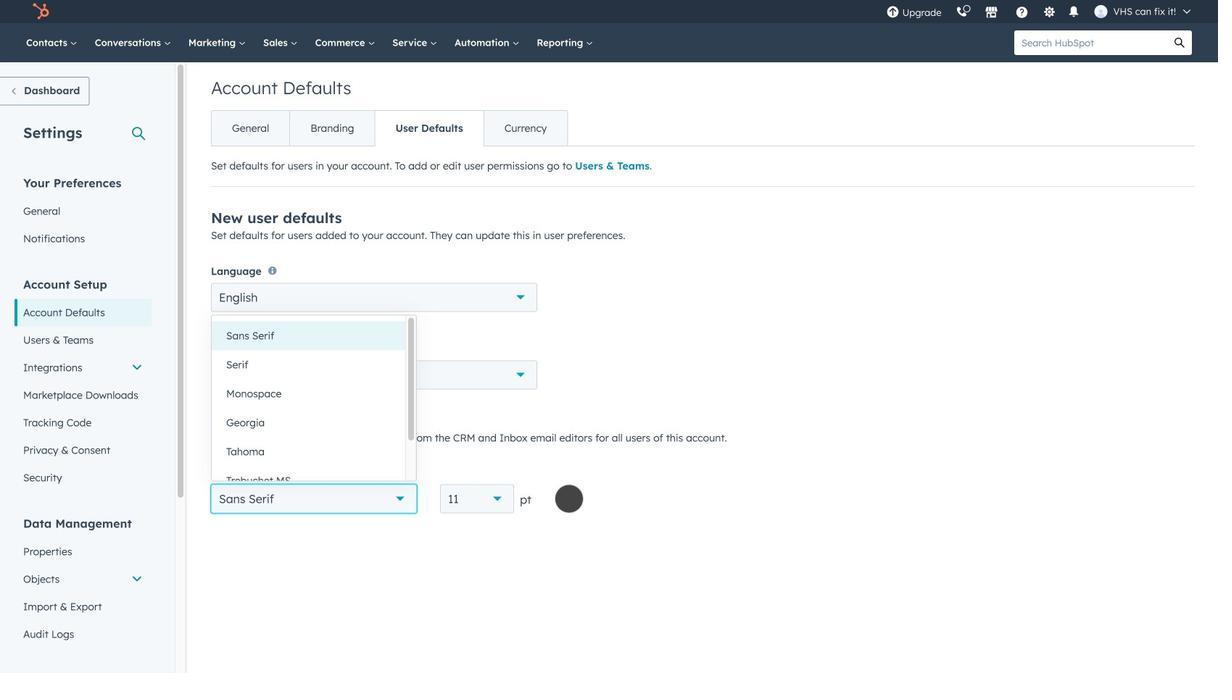 Task type: locate. For each thing, give the bounding box(es) containing it.
Search HubSpot search field
[[1015, 30, 1168, 55]]

list box
[[212, 316, 416, 496]]

navigation
[[211, 110, 568, 146]]

your preferences element
[[15, 175, 152, 253]]

menu
[[879, 0, 1201, 23]]

marketplaces image
[[985, 7, 998, 20]]



Task type: describe. For each thing, give the bounding box(es) containing it.
account setup element
[[15, 277, 152, 492]]

terry turtle image
[[1095, 5, 1108, 18]]

data management element
[[15, 516, 152, 649]]



Task type: vqa. For each thing, say whether or not it's contained in the screenshot.
leftmost can
no



